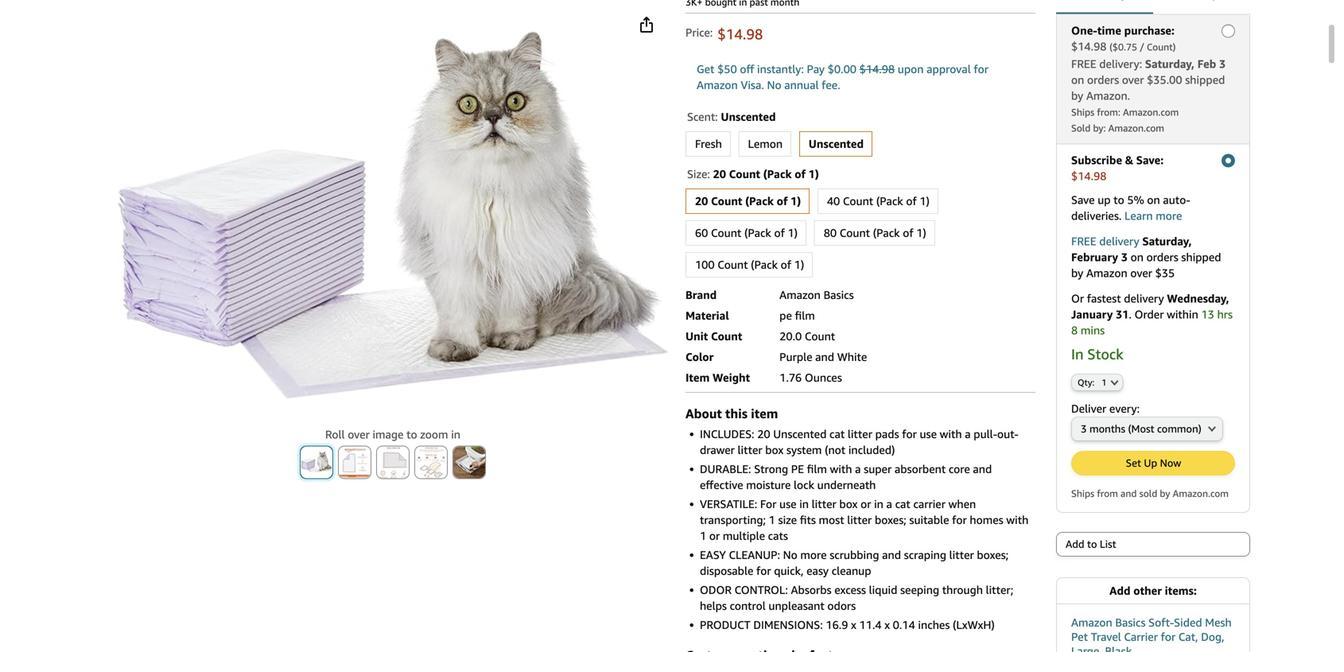 Task type: vqa. For each thing, say whether or not it's contained in the screenshot.
a
yes



Task type: describe. For each thing, give the bounding box(es) containing it.
to inside "option"
[[1087, 538, 1097, 550]]

seeping
[[900, 583, 939, 596]]

(pack for 60 count (pack of 1)
[[744, 226, 771, 239]]

(most
[[1128, 423, 1155, 435]]

control
[[730, 599, 766, 612]]

size
[[778, 513, 797, 527]]

litter up included)
[[848, 427, 872, 441]]

radio inactive image
[[1222, 24, 1235, 38]]

stock
[[1088, 345, 1124, 363]]

1 horizontal spatial or
[[861, 497, 871, 511]]

0 vertical spatial with
[[940, 427, 962, 441]]

scent: unscented
[[687, 110, 776, 123]]

brand
[[686, 288, 717, 301]]

$35
[[1155, 266, 1175, 279]]

sold
[[1071, 122, 1091, 133]]

save up to 5% on auto- deliveries.
[[1071, 193, 1191, 222]]

(lxwxh)
[[953, 618, 995, 631]]

soft-
[[1149, 616, 1174, 629]]

litter right most
[[847, 513, 872, 527]]

no inside upon approval for amazon visa. no annual fee.
[[767, 78, 782, 91]]

add other items:
[[1110, 584, 1197, 597]]

add to list link
[[1057, 533, 1250, 556]]

option group for scent: unscented
[[681, 128, 1036, 160]]

1 vertical spatial boxes;
[[977, 548, 1009, 562]]

for down when
[[952, 513, 967, 527]]

1) for 20 count (pack of 1)
[[791, 194, 801, 208]]

wednesday,
[[1167, 292, 1229, 305]]

1 vertical spatial cat
[[895, 497, 911, 511]]

or
[[1071, 292, 1084, 305]]

/
[[1140, 41, 1144, 52]]

deliver
[[1071, 402, 1107, 415]]

in stock
[[1071, 345, 1124, 363]]

saturday, inside one-time purchase: $14.98 ( $0.75 / count) free delivery: saturday, feb 3 on orders over $35.00 shipped by amazon. ships from: amazon.com sold by: amazon.com
[[1145, 57, 1195, 70]]

unscented button
[[800, 132, 872, 156]]

unit
[[686, 330, 708, 343]]

amazon inside on orders shipped by amazon over $35
[[1086, 266, 1128, 279]]

fits
[[800, 513, 816, 527]]

count for 40 count (pack of 1)
[[843, 194, 873, 208]]

$14.98 inside subscribe & save: $14.98
[[1071, 169, 1107, 182]]

option group for size: 20 count (pack of 1)
[[681, 185, 1036, 281]]

0 vertical spatial boxes;
[[875, 513, 907, 527]]

1 vertical spatial amazon.com
[[1108, 122, 1164, 133]]

liquid
[[869, 583, 897, 596]]

core
[[949, 462, 970, 476]]

quick,
[[774, 564, 804, 577]]

basics for amazon basics
[[824, 288, 854, 301]]

for down cleanup:
[[756, 564, 771, 577]]

odors
[[828, 599, 856, 612]]

carrier
[[1124, 630, 1158, 643]]

litter up through
[[949, 548, 974, 562]]

2 free from the top
[[1071, 234, 1097, 248]]

from:
[[1097, 106, 1121, 118]]

for inside upon approval for amazon visa. no annual fee.
[[974, 62, 989, 76]]

$35.00
[[1147, 73, 1182, 86]]

60 count (pack of 1) button
[[686, 221, 806, 245]]

0 vertical spatial unscented
[[721, 110, 776, 123]]

off
[[740, 62, 754, 76]]

count up 20 count (pack of 1)
[[729, 167, 760, 181]]

one-
[[1071, 24, 1098, 37]]

and up 'ounces'
[[815, 350, 834, 363]]

amazon basics
[[780, 288, 854, 301]]

2 vertical spatial by
[[1160, 488, 1170, 499]]

instantly:
[[757, 62, 804, 76]]

roll
[[325, 428, 345, 441]]

$14.98 up off
[[718, 25, 763, 43]]

$14.98 left the upon at the top right of the page
[[860, 62, 895, 76]]

0.14
[[893, 618, 915, 631]]

in
[[1071, 345, 1084, 363]]

absorbs
[[791, 583, 832, 596]]

january
[[1071, 308, 1113, 321]]

3 inside one-time purchase: $14.98 ( $0.75 / count) free delivery: saturday, feb 3 on orders over $35.00 shipped by amazon. ships from: amazon.com sold by: amazon.com
[[1219, 57, 1226, 70]]

time
[[1098, 24, 1121, 37]]

0 vertical spatial use
[[920, 427, 937, 441]]

up
[[1144, 457, 1157, 469]]

pads
[[875, 427, 899, 441]]

annual
[[784, 78, 819, 91]]

2 x from the left
[[885, 618, 890, 631]]

(
[[1110, 41, 1113, 52]]

of for 100 count (pack of 1)
[[781, 258, 791, 271]]

add for add other items:
[[1110, 584, 1131, 597]]

of for 80 count (pack of 1)
[[903, 226, 914, 239]]

for inside 'amazon basics soft-sided mesh pet travel carrier for cat, dog, large, black'
[[1161, 630, 1176, 643]]

basics for amazon basics soft-sided mesh pet travel carrier for cat, dog, large, black
[[1115, 616, 1146, 629]]

1 x from the left
[[851, 618, 857, 631]]

shipped inside on orders shipped by amazon over $35
[[1181, 250, 1221, 264]]

count for 60 count (pack of 1)
[[711, 226, 742, 239]]

1.76 ounces
[[780, 371, 842, 384]]

2 horizontal spatial in
[[874, 497, 884, 511]]

on orders shipped by amazon over $35
[[1071, 250, 1221, 279]]

february
[[1071, 250, 1118, 264]]

subscribe & save: $14.98
[[1071, 153, 1164, 182]]

1) for 40 count (pack of 1)
[[920, 194, 930, 208]]

amazon.
[[1086, 89, 1130, 102]]

saturday, inside the saturday, february 3
[[1143, 234, 1192, 248]]

20.0 count
[[780, 330, 835, 343]]

count for 100 count (pack of 1)
[[718, 258, 748, 271]]

cats
[[768, 529, 788, 542]]

size:
[[687, 167, 710, 181]]

1 vertical spatial box
[[839, 497, 858, 511]]

and left scraping
[[882, 548, 901, 562]]

from
[[1097, 488, 1118, 499]]

no inside about this item includes: 20 unscented cat litter pads for use with a pull-out- drawer litter box system (not included) durable: strong pe film with a super absorbent core and effective moisture lock underneath versatile: for use in litter box or in a cat carrier when transporting; 1 size fits most litter boxes; suitable for homes with 1 or multiple cats easy cleanup: no more scrubbing and scraping litter boxes; disposable for quick, easy cleanup odor control: absorbs excess liquid seeping through litter; helps control unpleasant odors product dimensions: 16.9 x 11.4 x 0.14 inches (lxwxh)
[[783, 548, 798, 562]]

or fastest delivery
[[1071, 292, 1167, 305]]

0 vertical spatial cat
[[830, 427, 845, 441]]

&
[[1125, 153, 1134, 166]]

by inside one-time purchase: $14.98 ( $0.75 / count) free delivery: saturday, feb 3 on orders over $35.00 shipped by amazon. ships from: amazon.com sold by: amazon.com
[[1071, 89, 1084, 102]]

0 vertical spatial delivery
[[1099, 234, 1140, 248]]

pe film
[[780, 309, 815, 322]]

purple
[[780, 350, 812, 363]]

1 horizontal spatial 20
[[713, 167, 726, 181]]

on inside on orders shipped by amazon over $35
[[1131, 250, 1144, 264]]

100 count (pack of 1) button
[[686, 253, 812, 277]]

$50
[[717, 62, 737, 76]]

3 inside the saturday, february 3
[[1121, 250, 1128, 264]]

1) for 80 count (pack of 1)
[[916, 226, 926, 239]]

common)
[[1157, 423, 1202, 435]]

white
[[837, 350, 867, 363]]

orders inside on orders shipped by amazon over $35
[[1147, 250, 1179, 264]]

list
[[1100, 538, 1116, 550]]

this
[[725, 406, 748, 421]]

one-time purchase: $14.98 ( $0.75 / count) free delivery: saturday, feb 3 on orders over $35.00 shipped by amazon. ships from: amazon.com sold by: amazon.com
[[1071, 24, 1226, 133]]

1 vertical spatial use
[[780, 497, 797, 511]]

sided
[[1174, 616, 1202, 629]]

upon
[[898, 62, 924, 76]]

2 horizontal spatial with
[[1006, 513, 1029, 527]]

$0.75
[[1113, 41, 1137, 52]]

delivery:
[[1099, 57, 1142, 70]]

20 inside about this item includes: 20 unscented cat litter pads for use with a pull-out- drawer litter box system (not included) durable: strong pe film with a super absorbent core and effective moisture lock underneath versatile: for use in litter box or in a cat carrier when transporting; 1 size fits most litter boxes; suitable for homes with 1 or multiple cats easy cleanup: no more scrubbing and scraping litter boxes; disposable for quick, easy cleanup odor control: absorbs excess liquid seeping through litter; helps control unpleasant odors product dimensions: 16.9 x 11.4 x 0.14 inches (lxwxh)
[[757, 427, 770, 441]]

pe
[[780, 309, 792, 322]]

count for unit count
[[711, 330, 742, 343]]

litter down includes:
[[738, 443, 762, 457]]

about
[[686, 406, 722, 421]]

of down unscented button
[[795, 167, 806, 181]]

40 count (pack of 1) button
[[818, 189, 938, 213]]

1) for 100 count (pack of 1)
[[794, 258, 804, 271]]

amazon inside 'amazon basics soft-sided mesh pet travel carrier for cat, dog, large, black'
[[1071, 616, 1113, 629]]

5%
[[1127, 193, 1144, 206]]

weight
[[713, 371, 750, 384]]

material
[[686, 309, 729, 322]]

free delivery link
[[1071, 234, 1140, 248]]

20 count (pack of 1)
[[695, 194, 801, 208]]

purple and white
[[780, 350, 867, 363]]

qty: 1
[[1078, 377, 1107, 388]]

travel
[[1091, 630, 1121, 643]]

when
[[949, 497, 976, 511]]



Task type: locate. For each thing, give the bounding box(es) containing it.
1 vertical spatial ships
[[1071, 488, 1095, 499]]

2 horizontal spatial on
[[1147, 193, 1160, 206]]

1 vertical spatial basics
[[1115, 616, 1146, 629]]

free up february
[[1071, 234, 1097, 248]]

2 horizontal spatial 20
[[757, 427, 770, 441]]

count up 60 count (pack of 1) button
[[711, 194, 742, 208]]

(pack for 80 count (pack of 1)
[[873, 226, 900, 239]]

2 option group from the top
[[681, 185, 1036, 281]]

$14.98
[[718, 25, 763, 43], [1071, 40, 1107, 53], [860, 62, 895, 76], [1071, 169, 1107, 182]]

amazon down february
[[1086, 266, 1128, 279]]

unscented inside about this item includes: 20 unscented cat litter pads for use with a pull-out- drawer litter box system (not included) durable: strong pe film with a super absorbent core and effective moisture lock underneath versatile: for use in litter box or in a cat carrier when transporting; 1 size fits most litter boxes; suitable for homes with 1 or multiple cats easy cleanup: no more scrubbing and scraping litter boxes; disposable for quick, easy cleanup odor control: absorbs excess liquid seeping through litter; helps control unpleasant odors product dimensions: 16.9 x 11.4 x 0.14 inches (lxwxh)
[[773, 427, 827, 441]]

box
[[765, 443, 784, 457], [839, 497, 858, 511]]

orders
[[1087, 73, 1119, 86], [1147, 250, 1179, 264]]

1 horizontal spatial x
[[885, 618, 890, 631]]

film right pe
[[807, 462, 827, 476]]

saturday, february 3
[[1071, 234, 1192, 264]]

amazon.com down now
[[1173, 488, 1229, 499]]

2 vertical spatial 1
[[700, 529, 706, 542]]

31
[[1116, 308, 1129, 321]]

radio active image
[[1222, 154, 1235, 167]]

0 vertical spatial dropdown image
[[1111, 379, 1119, 386]]

option group containing 20 count (pack of 1)
[[681, 185, 1036, 281]]

1 vertical spatial add
[[1110, 584, 1131, 597]]

0 vertical spatial over
[[1122, 73, 1144, 86]]

with right homes
[[1006, 513, 1029, 527]]

amazon basics cat pad refills for litter box, unscented - pack of 20, purple and white image
[[118, 31, 668, 399]]

lemon
[[748, 137, 783, 150]]

add inside "option"
[[1066, 538, 1085, 550]]

1) up amazon basics
[[794, 258, 804, 271]]

count up purple and white
[[805, 330, 835, 343]]

1 horizontal spatial with
[[940, 427, 962, 441]]

1 vertical spatial orders
[[1147, 250, 1179, 264]]

0 vertical spatial to
[[1114, 193, 1124, 206]]

0 vertical spatial no
[[767, 78, 782, 91]]

suitable
[[909, 513, 949, 527]]

easy
[[700, 548, 726, 562]]

in up the fits on the bottom
[[800, 497, 809, 511]]

saturday,
[[1145, 57, 1195, 70], [1143, 234, 1192, 248]]

by:
[[1093, 122, 1106, 133]]

1 horizontal spatial in
[[800, 497, 809, 511]]

on inside one-time purchase: $14.98 ( $0.75 / count) free delivery: saturday, feb 3 on orders over $35.00 shipped by amazon. ships from: amazon.com sold by: amazon.com
[[1071, 73, 1084, 86]]

0 horizontal spatial x
[[851, 618, 857, 631]]

None submit
[[301, 446, 332, 478], [339, 446, 371, 478], [377, 446, 409, 478], [415, 446, 447, 478], [453, 446, 485, 478], [301, 446, 332, 478], [339, 446, 371, 478], [377, 446, 409, 478], [415, 446, 447, 478], [453, 446, 485, 478]]

Add to List radio
[[1056, 532, 1250, 557]]

for
[[974, 62, 989, 76], [902, 427, 917, 441], [952, 513, 967, 527], [756, 564, 771, 577], [1161, 630, 1176, 643]]

amazon down $50
[[697, 78, 738, 91]]

unscented up '40'
[[809, 137, 864, 150]]

odor
[[700, 583, 732, 596]]

shipped down feb
[[1185, 73, 1225, 86]]

on up learn more
[[1147, 193, 1160, 206]]

0 vertical spatial 20
[[713, 167, 726, 181]]

durable:
[[700, 462, 751, 476]]

(pack up 100 count (pack of 1)
[[744, 226, 771, 239]]

learn more
[[1125, 209, 1182, 222]]

or
[[861, 497, 871, 511], [709, 529, 720, 542]]

13 hrs 8 mins
[[1071, 308, 1233, 337]]

and left sold
[[1121, 488, 1137, 499]]

with up underneath
[[830, 462, 852, 476]]

by inside on orders shipped by amazon over $35
[[1071, 266, 1084, 279]]

count right 100
[[718, 258, 748, 271]]

2 horizontal spatial 3
[[1219, 57, 1226, 70]]

for down soft- on the right of page
[[1161, 630, 1176, 643]]

delivery up february
[[1099, 234, 1140, 248]]

0 horizontal spatial dropdown image
[[1111, 379, 1119, 386]]

over inside on orders shipped by amazon over $35
[[1131, 266, 1152, 279]]

80 count (pack of 1)
[[824, 226, 926, 239]]

0 horizontal spatial cat
[[830, 427, 845, 441]]

0 vertical spatial add
[[1066, 538, 1085, 550]]

over down delivery:
[[1122, 73, 1144, 86]]

scraping
[[904, 548, 947, 562]]

0 vertical spatial shipped
[[1185, 73, 1225, 86]]

x
[[851, 618, 857, 631], [885, 618, 890, 631]]

1 vertical spatial shipped
[[1181, 250, 1221, 264]]

1 vertical spatial unscented
[[809, 137, 864, 150]]

basics inside 'amazon basics soft-sided mesh pet travel carrier for cat, dog, large, black'
[[1115, 616, 1146, 629]]

free down one-
[[1071, 57, 1097, 70]]

2 vertical spatial on
[[1131, 250, 1144, 264]]

dropdown image right qty: 1
[[1111, 379, 1119, 386]]

of up 100 count (pack of 1)
[[774, 226, 785, 239]]

purchase:
[[1124, 24, 1175, 37]]

0 horizontal spatial 3
[[1081, 423, 1087, 435]]

0 vertical spatial amazon.com
[[1123, 106, 1179, 118]]

strong
[[754, 462, 788, 476]]

1 vertical spatial free
[[1071, 234, 1097, 248]]

1 horizontal spatial boxes;
[[977, 548, 1009, 562]]

1 vertical spatial to
[[407, 428, 417, 441]]

orders up $35
[[1147, 250, 1179, 264]]

out-
[[997, 427, 1019, 441]]

ships from and sold by amazon.com
[[1071, 488, 1229, 499]]

1) inside button
[[794, 258, 804, 271]]

drawer
[[700, 443, 735, 457]]

(pack for 100 count (pack of 1)
[[751, 258, 778, 271]]

20 right size:
[[713, 167, 726, 181]]

1 horizontal spatial add
[[1110, 584, 1131, 597]]

.
[[1129, 308, 1132, 321]]

option group
[[681, 128, 1036, 160], [681, 185, 1036, 281]]

size: 20 count (pack of 1)
[[687, 167, 819, 181]]

shipped up wednesday,
[[1181, 250, 1221, 264]]

system
[[787, 443, 822, 457]]

upon approval for amazon visa. no annual fee.
[[697, 62, 989, 91]]

of up 80 count (pack of 1)
[[906, 194, 917, 208]]

shipped
[[1185, 73, 1225, 86], [1181, 250, 1221, 264]]

carrier
[[913, 497, 946, 511]]

basics up carrier
[[1115, 616, 1146, 629]]

(pack inside button
[[751, 258, 778, 271]]

100
[[695, 258, 715, 271]]

or down underneath
[[861, 497, 871, 511]]

3 down deliver
[[1081, 423, 1087, 435]]

2 horizontal spatial to
[[1114, 193, 1124, 206]]

no up quick,
[[783, 548, 798, 562]]

of for 40 count (pack of 1)
[[906, 194, 917, 208]]

2 vertical spatial 3
[[1081, 423, 1087, 435]]

over right the roll
[[348, 428, 370, 441]]

2 vertical spatial to
[[1087, 538, 1097, 550]]

boxes; left suitable
[[875, 513, 907, 527]]

deliveries.
[[1071, 209, 1122, 222]]

free delivery
[[1071, 234, 1140, 248]]

0 horizontal spatial 1
[[700, 529, 706, 542]]

in down super
[[874, 497, 884, 511]]

(pack down "size: 20 count (pack of 1)"
[[745, 194, 774, 208]]

1) down 40 count (pack of 1)
[[916, 226, 926, 239]]

(pack for 20 count (pack of 1)
[[745, 194, 774, 208]]

over left $35
[[1131, 266, 1152, 279]]

in right zoom
[[451, 428, 461, 441]]

by
[[1071, 89, 1084, 102], [1071, 266, 1084, 279], [1160, 488, 1170, 499]]

count for 20 count (pack of 1)
[[711, 194, 742, 208]]

1 vertical spatial with
[[830, 462, 852, 476]]

2 vertical spatial amazon.com
[[1173, 488, 1229, 499]]

saturday, down learn more
[[1143, 234, 1192, 248]]

$14.98 down subscribe
[[1071, 169, 1107, 182]]

over
[[1122, 73, 1144, 86], [1131, 266, 1152, 279], [348, 428, 370, 441]]

approval
[[927, 62, 971, 76]]

1) down unscented button
[[809, 167, 819, 181]]

20 down size:
[[695, 194, 708, 208]]

get
[[697, 62, 715, 76]]

1 horizontal spatial cat
[[895, 497, 911, 511]]

within
[[1167, 308, 1199, 321]]

1) left 80
[[788, 226, 798, 239]]

1 horizontal spatial a
[[886, 497, 892, 511]]

$14.98 down one-
[[1071, 40, 1107, 53]]

over inside one-time purchase: $14.98 ( $0.75 / count) free delivery: saturday, feb 3 on orders over $35.00 shipped by amazon. ships from: amazon.com sold by: amazon.com
[[1122, 73, 1144, 86]]

fee.
[[822, 78, 840, 91]]

0 horizontal spatial on
[[1071, 73, 1084, 86]]

count inside button
[[718, 258, 748, 271]]

amazon basics soft-sided mesh pet travel carrier for cat, dog, large, black link
[[1071, 615, 1235, 652]]

1 horizontal spatial use
[[920, 427, 937, 441]]

1 vertical spatial no
[[783, 548, 798, 562]]

boxes; down homes
[[977, 548, 1009, 562]]

transporting;
[[700, 513, 766, 527]]

pet
[[1071, 630, 1088, 643]]

amazon up pe film
[[780, 288, 821, 301]]

film inside about this item includes: 20 unscented cat litter pads for use with a pull-out- drawer litter box system (not included) durable: strong pe film with a super absorbent core and effective moisture lock underneath versatile: for use in litter box or in a cat carrier when transporting; 1 size fits most litter boxes; suitable for homes with 1 or multiple cats easy cleanup: no more scrubbing and scraping litter boxes; disposable for quick, easy cleanup odor control: absorbs excess liquid seeping through litter; helps control unpleasant odors product dimensions: 16.9 x 11.4 x 0.14 inches (lxwxh)
[[807, 462, 827, 476]]

0 horizontal spatial basics
[[824, 288, 854, 301]]

1 horizontal spatial 3
[[1121, 250, 1128, 264]]

0 vertical spatial saturday,
[[1145, 57, 1195, 70]]

2 horizontal spatial 1
[[1102, 377, 1107, 388]]

of inside "button"
[[777, 194, 788, 208]]

use up size
[[780, 497, 797, 511]]

save:
[[1136, 153, 1164, 166]]

1 horizontal spatial 1
[[769, 513, 775, 527]]

0 vertical spatial box
[[765, 443, 784, 457]]

of for 20 count (pack of 1)
[[777, 194, 788, 208]]

count for 20.0 count
[[805, 330, 835, 343]]

amazon.com down $35.00
[[1123, 106, 1179, 118]]

1 vertical spatial saturday,
[[1143, 234, 1192, 248]]

1) for 60 count (pack of 1)
[[788, 226, 798, 239]]

of
[[795, 167, 806, 181], [777, 194, 788, 208], [906, 194, 917, 208], [774, 226, 785, 239], [903, 226, 914, 239], [781, 258, 791, 271]]

item
[[686, 371, 710, 384]]

qty:
[[1078, 377, 1095, 388]]

no
[[767, 78, 782, 91], [783, 548, 798, 562]]

amazon
[[697, 78, 738, 91], [1086, 266, 1128, 279], [780, 288, 821, 301], [1071, 616, 1113, 629]]

for right pads
[[902, 427, 917, 441]]

orders up amazon. in the right top of the page
[[1087, 73, 1119, 86]]

of up amazon basics
[[781, 258, 791, 271]]

1 horizontal spatial to
[[1087, 538, 1097, 550]]

0 vertical spatial or
[[861, 497, 871, 511]]

and
[[815, 350, 834, 363], [973, 462, 992, 476], [1121, 488, 1137, 499], [882, 548, 901, 562]]

price:
[[686, 26, 713, 39]]

1 vertical spatial dropdown image
[[1208, 425, 1216, 432]]

by right sold
[[1160, 488, 1170, 499]]

0 horizontal spatial a
[[855, 462, 861, 476]]

1 horizontal spatial basics
[[1115, 616, 1146, 629]]

to left 'list'
[[1087, 538, 1097, 550]]

use
[[920, 427, 937, 441], [780, 497, 797, 511]]

0 horizontal spatial or
[[709, 529, 720, 542]]

excess
[[835, 583, 866, 596]]

1 vertical spatial film
[[807, 462, 827, 476]]

basics
[[824, 288, 854, 301], [1115, 616, 1146, 629]]

add left 'other'
[[1110, 584, 1131, 597]]

option group containing fresh
[[681, 128, 1036, 160]]

2 horizontal spatial a
[[965, 427, 971, 441]]

mesh
[[1205, 616, 1232, 629]]

now
[[1160, 457, 1181, 469]]

count right 80
[[840, 226, 870, 239]]

control:
[[735, 583, 788, 596]]

40
[[827, 194, 840, 208]]

0 horizontal spatial boxes;
[[875, 513, 907, 527]]

1 vertical spatial delivery
[[1124, 292, 1164, 305]]

count right '40'
[[843, 194, 873, 208]]

(pack down '40 count (pack of 1)' button
[[873, 226, 900, 239]]

0 horizontal spatial box
[[765, 443, 784, 457]]

0 vertical spatial basics
[[824, 288, 854, 301]]

16.9
[[826, 618, 848, 631]]

add left 'list'
[[1066, 538, 1085, 550]]

1 vertical spatial over
[[1131, 266, 1152, 279]]

saturday, up $35.00
[[1145, 57, 1195, 70]]

(pack down 60 count (pack of 1) at the top of the page
[[751, 258, 778, 271]]

0 vertical spatial a
[[965, 427, 971, 441]]

for right approval on the right of the page
[[974, 62, 989, 76]]

11.4
[[859, 618, 882, 631]]

cat up (not
[[830, 427, 845, 441]]

amazon inside upon approval for amazon visa. no annual fee.
[[697, 78, 738, 91]]

unscented up lemon button
[[721, 110, 776, 123]]

1 vertical spatial or
[[709, 529, 720, 542]]

(pack
[[763, 167, 792, 181], [745, 194, 774, 208], [876, 194, 903, 208], [744, 226, 771, 239], [873, 226, 900, 239], [751, 258, 778, 271]]

unscented up system on the right of the page
[[773, 427, 827, 441]]

cleanup:
[[729, 548, 780, 562]]

0 vertical spatial on
[[1071, 73, 1084, 86]]

1 option group from the top
[[681, 128, 1036, 160]]

1 vertical spatial 1
[[769, 513, 775, 527]]

$0.00
[[828, 62, 857, 76]]

dimensions:
[[754, 618, 823, 631]]

1 free from the top
[[1071, 57, 1097, 70]]

1 vertical spatial 3
[[1121, 250, 1128, 264]]

of down 40 count (pack of 1)
[[903, 226, 914, 239]]

learn more link
[[1125, 209, 1182, 222]]

included)
[[849, 443, 895, 457]]

0 horizontal spatial add
[[1066, 538, 1085, 550]]

0 horizontal spatial to
[[407, 428, 417, 441]]

shipped inside one-time purchase: $14.98 ( $0.75 / count) free delivery: saturday, feb 3 on orders over $35.00 shipped by amazon. ships from: amazon.com sold by: amazon.com
[[1185, 73, 1225, 86]]

add for add to list
[[1066, 538, 1085, 550]]

$14.98 inside one-time purchase: $14.98 ( $0.75 / count) free delivery: saturday, feb 3 on orders over $35.00 shipped by amazon. ships from: amazon.com sold by: amazon.com
[[1071, 40, 1107, 53]]

dropdown image right common)
[[1208, 425, 1216, 432]]

by left amazon. in the right top of the page
[[1071, 89, 1084, 102]]

on inside save up to 5% on auto- deliveries.
[[1147, 193, 1160, 206]]

a up underneath
[[855, 462, 861, 476]]

on down free delivery
[[1131, 250, 1144, 264]]

dropdown image
[[1111, 379, 1119, 386], [1208, 425, 1216, 432]]

1 vertical spatial on
[[1147, 193, 1160, 206]]

0 horizontal spatial orders
[[1087, 73, 1119, 86]]

0 vertical spatial 1
[[1102, 377, 1107, 388]]

2 vertical spatial a
[[886, 497, 892, 511]]

. order within
[[1129, 308, 1201, 321]]

0 horizontal spatial with
[[830, 462, 852, 476]]

0 vertical spatial orders
[[1087, 73, 1119, 86]]

count for 80 count (pack of 1)
[[840, 226, 870, 239]]

2 vertical spatial 20
[[757, 427, 770, 441]]

1) left '40'
[[791, 194, 801, 208]]

(pack for 40 count (pack of 1)
[[876, 194, 903, 208]]

or up easy
[[709, 529, 720, 542]]

1 vertical spatial by
[[1071, 266, 1084, 279]]

0 vertical spatial ships
[[1071, 106, 1095, 118]]

count inside "button"
[[711, 194, 742, 208]]

of down "size: 20 count (pack of 1)"
[[777, 194, 788, 208]]

20 down item
[[757, 427, 770, 441]]

dog,
[[1201, 630, 1225, 643]]

0 vertical spatial 3
[[1219, 57, 1226, 70]]

3 down free delivery link on the top right of the page
[[1121, 250, 1128, 264]]

2 vertical spatial unscented
[[773, 427, 827, 441]]

items:
[[1165, 584, 1197, 597]]

2 vertical spatial over
[[348, 428, 370, 441]]

months
[[1090, 423, 1126, 435]]

free inside one-time purchase: $14.98 ( $0.75 / count) free delivery: saturday, feb 3 on orders over $35.00 shipped by amazon. ships from: amazon.com sold by: amazon.com
[[1071, 57, 1097, 70]]

litter;
[[986, 583, 1014, 596]]

1 horizontal spatial box
[[839, 497, 858, 511]]

use up absorbent
[[920, 427, 937, 441]]

tab list
[[1056, 0, 1250, 15]]

with left pull-
[[940, 427, 962, 441]]

black
[[1105, 645, 1132, 652]]

amazon up pet
[[1071, 616, 1113, 629]]

20 inside "button"
[[695, 194, 708, 208]]

of for 60 count (pack of 1)
[[774, 226, 785, 239]]

by down february
[[1071, 266, 1084, 279]]

subscribe
[[1071, 153, 1122, 166]]

feb
[[1198, 57, 1216, 70]]

8
[[1071, 324, 1078, 337]]

count right 60
[[711, 226, 742, 239]]

to inside save up to 5% on auto- deliveries.
[[1114, 193, 1124, 206]]

to left zoom
[[407, 428, 417, 441]]

and right the core
[[973, 462, 992, 476]]

1 left size
[[769, 513, 775, 527]]

0 horizontal spatial no
[[767, 78, 782, 91]]

1 vertical spatial 20
[[695, 194, 708, 208]]

1 horizontal spatial dropdown image
[[1208, 425, 1216, 432]]

amazon basics soft-sided mesh pet travel carrier for cat, dog, large, black
[[1071, 616, 1232, 652]]

ships inside one-time purchase: $14.98 ( $0.75 / count) free delivery: saturday, feb 3 on orders over $35.00 shipped by amazon. ships from: amazon.com sold by: amazon.com
[[1071, 106, 1095, 118]]

1 right qty:
[[1102, 377, 1107, 388]]

order
[[1135, 308, 1164, 321]]

0 horizontal spatial in
[[451, 428, 461, 441]]

2 ships from the top
[[1071, 488, 1095, 499]]

unscented inside button
[[809, 137, 864, 150]]

2 vertical spatial with
[[1006, 513, 1029, 527]]

1 ships from the top
[[1071, 106, 1095, 118]]

(pack inside "button"
[[745, 194, 774, 208]]

1) inside "button"
[[791, 194, 801, 208]]

litter up most
[[812, 497, 837, 511]]

1 vertical spatial a
[[855, 462, 861, 476]]

to right up
[[1114, 193, 1124, 206]]

0 vertical spatial by
[[1071, 89, 1084, 102]]

on up sold at the right top of page
[[1071, 73, 1084, 86]]

1) up 80 count (pack of 1)
[[920, 194, 930, 208]]

13
[[1201, 308, 1214, 321]]

3 months (most common)
[[1081, 423, 1202, 435]]

orders inside one-time purchase: $14.98 ( $0.75 / count) free delivery: saturday, feb 3 on orders over $35.00 shipped by amazon. ships from: amazon.com sold by: amazon.com
[[1087, 73, 1119, 86]]

x left 11.4
[[851, 618, 857, 631]]

delivery up order
[[1124, 292, 1164, 305]]

0 vertical spatial film
[[795, 309, 815, 322]]

0 horizontal spatial use
[[780, 497, 797, 511]]

ships
[[1071, 106, 1095, 118], [1071, 488, 1095, 499]]

absorbent
[[895, 462, 946, 476]]

of inside button
[[781, 258, 791, 271]]

amazon.com down the from:
[[1108, 122, 1164, 133]]

sold
[[1139, 488, 1158, 499]]

(pack down lemon button
[[763, 167, 792, 181]]

count down material
[[711, 330, 742, 343]]



